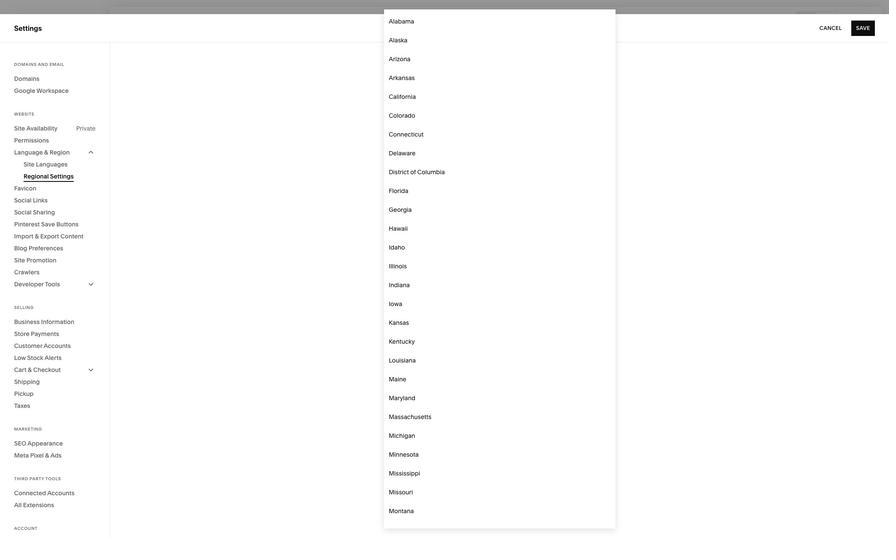 Task type: locate. For each thing, give the bounding box(es) containing it.
the right select
[[499, 128, 506, 135]]

1 vertical spatial marketing
[[14, 427, 42, 432]]

weights
[[384, 138, 403, 144]]

iowa
[[389, 300, 402, 308]]

social links link
[[14, 195, 96, 207]]

blog preferences link
[[14, 243, 96, 255]]

website up domains and email
[[14, 53, 41, 62]]

site down analytics
[[14, 125, 25, 132]]

third
[[14, 477, 28, 482]]

payments
[[31, 330, 59, 338]]

11:23am pst
[[384, 376, 412, 381]]

help
[[14, 458, 29, 467]]

nebraska
[[389, 527, 416, 535]]

language & region button
[[14, 147, 96, 159]]

kentucky
[[389, 338, 415, 346]]

import & export content link
[[14, 231, 96, 243]]

1 website from the top
[[14, 53, 41, 62]]

& left ads
[[45, 452, 49, 460]]

imperial
[[398, 94, 421, 102]]

1 vertical spatial social
[[14, 209, 31, 216]]

settings inside site languages regional settings
[[50, 173, 74, 180]]

1 vertical spatial accounts
[[47, 490, 75, 498]]

2 vertical spatial your
[[497, 523, 510, 531]]

accounts inside connected accounts all extensions
[[47, 490, 75, 498]]

save right cancel
[[856, 25, 870, 31]]

the inside select your time zone so that events, scheduled posts, and coupons have the correct information.
[[562, 224, 570, 230]]

0 vertical spatial domains
[[14, 62, 37, 67]]

site down language
[[24, 161, 34, 168]]

0 vertical spatial marketing
[[14, 84, 47, 93]]

accounts
[[44, 342, 71, 350], [47, 490, 75, 498]]

2 horizontal spatial the
[[562, 224, 570, 230]]

1 vertical spatial the
[[562, 224, 570, 230]]

acuity scheduling
[[14, 130, 73, 139]]

site for site languages regional settings
[[24, 161, 34, 168]]

your left site.
[[497, 523, 510, 531]]

social down favicon
[[14, 197, 31, 204]]

marketing inside "link"
[[14, 84, 47, 93]]

stock
[[27, 354, 43, 362]]

google
[[14, 87, 35, 95]]

favicon social links social sharing pinterest save buttons import & export content blog preferences site promotion crawlers
[[14, 185, 83, 276]]

website up site availability
[[14, 112, 34, 117]]

0 horizontal spatial and
[[38, 62, 48, 67]]

customer
[[14, 342, 42, 350]]

domains up domains google workspace
[[14, 62, 37, 67]]

your trial ends in 14 days. upgrade now to get the most out of your site.
[[324, 523, 523, 531]]

0 horizontal spatial your
[[400, 224, 411, 230]]

1 vertical spatial selling
[[14, 306, 34, 310]]

site availability
[[14, 125, 57, 132]]

site down blog
[[14, 257, 25, 264]]

asset
[[14, 427, 33, 436]]

measurement
[[384, 82, 420, 87]]

languages
[[36, 161, 68, 168]]

accounts down store payments "link" at the left of page
[[44, 342, 71, 350]]

your up the information.
[[400, 224, 411, 230]]

zone
[[424, 224, 436, 230]]

0 vertical spatial and
[[38, 62, 48, 67]]

settings up domains and email
[[14, 24, 42, 32]]

1 horizontal spatial of
[[491, 523, 496, 531]]

1 horizontal spatial save
[[856, 25, 870, 31]]

domains for and
[[14, 62, 37, 67]]

ends
[[350, 523, 364, 531]]

2 vertical spatial and
[[516, 224, 526, 230]]

seo appearance meta pixel & ads
[[14, 440, 63, 460]]

1 vertical spatial of
[[491, 523, 496, 531]]

florida
[[389, 187, 408, 195]]

and down sell
[[404, 138, 414, 144]]

appearance
[[27, 440, 63, 448]]

workspace
[[37, 87, 69, 95]]

edit
[[119, 15, 131, 22]]

regional
[[384, 63, 424, 75], [24, 173, 49, 180]]

settings up meta
[[14, 443, 41, 451]]

1 horizontal spatial and
[[404, 138, 414, 144]]

pst
[[404, 376, 412, 381]]

the
[[499, 128, 506, 135], [562, 224, 570, 230], [453, 523, 463, 531]]

your inside select your time zone so that events, scheduled posts, and coupons have the correct information.
[[400, 224, 411, 230]]

select
[[483, 128, 497, 135]]

of right district
[[410, 168, 416, 176]]

taxes link
[[14, 400, 96, 412]]

georgia
[[389, 206, 412, 214]]

social sharing link
[[14, 207, 96, 219]]

scheduling
[[36, 130, 73, 139]]

regional settings link
[[24, 171, 96, 183]]

maine
[[389, 376, 406, 384]]

site for site availability
[[14, 125, 25, 132]]

0 vertical spatial &
[[44, 149, 48, 156]]

shipping
[[14, 378, 40, 386]]

list box containing alabama
[[384, 12, 616, 539]]

alabama
[[389, 18, 414, 25]]

save
[[856, 25, 870, 31], [41, 221, 55, 228]]

so
[[437, 224, 443, 230]]

1 vertical spatial your
[[400, 224, 411, 230]]

domains
[[14, 62, 37, 67], [14, 75, 39, 83]]

1 marketing from the top
[[14, 84, 47, 93]]

of right out
[[491, 523, 496, 531]]

1 vertical spatial site
[[24, 161, 34, 168]]

2 vertical spatial site
[[14, 257, 25, 264]]

1 vertical spatial &
[[35, 233, 39, 240]]

minnesota
[[389, 451, 419, 459]]

upgrade
[[396, 523, 421, 531]]

simonjacob477@gmail.com
[[34, 493, 100, 499]]

0 vertical spatial selling
[[14, 69, 36, 77]]

0 vertical spatial your
[[460, 128, 470, 135]]

save up export
[[41, 221, 55, 228]]

2 domains from the top
[[14, 75, 39, 83]]

2 vertical spatial &
[[45, 452, 49, 460]]

0 horizontal spatial products
[[429, 128, 451, 135]]

0 vertical spatial site
[[14, 125, 25, 132]]

private
[[76, 125, 96, 132]]

2 vertical spatial the
[[453, 523, 463, 531]]

products up dimensions.
[[429, 128, 451, 135]]

settings
[[14, 24, 42, 32], [426, 63, 464, 75], [50, 173, 74, 180], [14, 443, 41, 451]]

shipping link
[[14, 376, 96, 388]]

your right on
[[460, 128, 470, 135]]

cancel button
[[819, 20, 842, 36]]

website inside website link
[[14, 53, 41, 62]]

site languages regional settings
[[24, 161, 74, 180]]

domains for google
[[14, 75, 39, 83]]

0 horizontal spatial save
[[41, 221, 55, 228]]

1 vertical spatial and
[[404, 138, 414, 144]]

regional up measurement on the left
[[384, 63, 424, 75]]

missouri
[[389, 489, 413, 497]]

0 vertical spatial website
[[14, 53, 41, 62]]

meta pixel & ads link
[[14, 450, 96, 462]]

1 vertical spatial website
[[14, 112, 34, 117]]

2 horizontal spatial and
[[516, 224, 526, 230]]

0 vertical spatial of
[[410, 168, 416, 176]]

the right have
[[562, 224, 570, 230]]

and inside if you sell physical products on your site, select the measurement standards for products weights and dimensions.
[[404, 138, 414, 144]]

0 vertical spatial regional
[[384, 63, 424, 75]]

list box
[[384, 12, 616, 539]]

domains inside domains google workspace
[[14, 75, 39, 83]]

2 horizontal spatial your
[[497, 523, 510, 531]]

2 selling from the top
[[14, 306, 34, 310]]

1 vertical spatial save
[[41, 221, 55, 228]]

products
[[429, 128, 451, 135], [576, 128, 598, 135]]

delaware
[[389, 150, 416, 157]]

1 horizontal spatial products
[[576, 128, 598, 135]]

& left export
[[35, 233, 39, 240]]

language & region link
[[14, 147, 96, 159]]

days.
[[380, 523, 394, 531]]

0 vertical spatial save
[[856, 25, 870, 31]]

& up languages
[[44, 149, 48, 156]]

1 vertical spatial regional
[[24, 173, 49, 180]]

most
[[464, 523, 478, 531]]

settings down site languages link
[[50, 173, 74, 180]]

products right for at the right top of the page
[[576, 128, 598, 135]]

regional up favicon
[[24, 173, 49, 180]]

selling up business
[[14, 306, 34, 310]]

extensions
[[23, 502, 54, 510]]

and right posts,
[[516, 224, 526, 230]]

save inside favicon social links social sharing pinterest save buttons import & export content blog preferences site promotion crawlers
[[41, 221, 55, 228]]

0 vertical spatial accounts
[[44, 342, 71, 350]]

the right get
[[453, 523, 463, 531]]

and left "email"
[[38, 62, 48, 67]]

selling
[[14, 69, 36, 77], [14, 306, 34, 310]]

settings link
[[14, 442, 95, 452]]

1 horizontal spatial the
[[499, 128, 506, 135]]

settings up 'standard'
[[426, 63, 464, 75]]

0 horizontal spatial regional
[[24, 173, 49, 180]]

selling link
[[14, 68, 95, 78]]

1 horizontal spatial your
[[460, 128, 470, 135]]

site inside site languages regional settings
[[24, 161, 34, 168]]

regional inside site languages regional settings
[[24, 173, 49, 180]]

0 vertical spatial the
[[499, 128, 506, 135]]

your inside if you sell physical products on your site, select the measurement standards for products weights and dimensions.
[[460, 128, 470, 135]]

1 domains from the top
[[14, 62, 37, 67]]

cancel
[[819, 25, 842, 31]]

website link
[[14, 53, 95, 63]]

website
[[14, 53, 41, 62], [14, 112, 34, 117]]

domains up google
[[14, 75, 39, 83]]

edit button
[[114, 11, 137, 27]]

0 vertical spatial social
[[14, 197, 31, 204]]

meta
[[14, 452, 29, 460]]

social up pinterest
[[14, 209, 31, 216]]

accounts up all extensions link
[[47, 490, 75, 498]]

11:23am
[[384, 376, 402, 381]]

email
[[49, 62, 64, 67]]

export
[[40, 233, 59, 240]]

1 vertical spatial domains
[[14, 75, 39, 83]]

mississippi
[[389, 470, 420, 478]]

pickup link
[[14, 388, 96, 400]]

0 horizontal spatial of
[[410, 168, 416, 176]]

selling down domains and email
[[14, 69, 36, 77]]



Task type: describe. For each thing, give the bounding box(es) containing it.
State field
[[384, 174, 615, 193]]

& inside favicon social links social sharing pinterest save buttons import & export content blog preferences site promotion crawlers
[[35, 233, 39, 240]]

maryland
[[389, 395, 415, 402]]

save button
[[851, 20, 875, 36]]

posts,
[[501, 224, 515, 230]]

taxes
[[14, 402, 30, 410]]

business information link
[[14, 316, 96, 328]]

louisiana
[[389, 357, 416, 365]]

1 social from the top
[[14, 197, 31, 204]]

state
[[384, 180, 398, 188]]

now
[[422, 523, 434, 531]]

language
[[14, 149, 43, 156]]

physical
[[408, 128, 428, 135]]

metric
[[398, 113, 416, 121]]

alerts
[[45, 354, 62, 362]]

all
[[14, 502, 22, 510]]

asset library link
[[14, 427, 95, 437]]

marketing link
[[14, 84, 95, 94]]

connecticut
[[389, 131, 424, 138]]

arizona
[[389, 55, 410, 63]]

links
[[33, 197, 48, 204]]

buttons
[[56, 221, 79, 228]]

your
[[324, 523, 337, 531]]

and inside select your time zone so that events, scheduled posts, and coupons have the correct information.
[[516, 224, 526, 230]]

if you sell physical products on your site, select the measurement standards for products weights and dimensions.
[[384, 128, 598, 144]]

connected
[[14, 490, 46, 498]]

save inside button
[[856, 25, 870, 31]]

acuity
[[14, 130, 35, 139]]

store
[[14, 330, 29, 338]]

shipping pickup taxes
[[14, 378, 40, 410]]

& inside seo appearance meta pixel & ads
[[45, 452, 49, 460]]

pinterest
[[14, 221, 40, 228]]

store payments link
[[14, 328, 96, 340]]

scheduled
[[474, 224, 499, 230]]

1 products from the left
[[429, 128, 451, 135]]

standards
[[543, 128, 567, 135]]

sharing
[[33, 209, 55, 216]]

connected accounts all extensions
[[14, 490, 75, 510]]

library
[[34, 427, 57, 436]]

columbia
[[417, 168, 445, 176]]

have
[[550, 224, 561, 230]]

google workspace link
[[14, 85, 96, 97]]

accounts inside business information store payments customer accounts low stock alerts
[[44, 342, 71, 350]]

1 horizontal spatial regional
[[384, 63, 424, 75]]

content
[[60, 233, 83, 240]]

crawlers link
[[14, 267, 96, 279]]

availability
[[26, 125, 57, 132]]

2 social from the top
[[14, 209, 31, 216]]

pixel
[[30, 452, 44, 460]]

crawlers
[[14, 269, 39, 276]]

permissions
[[14, 137, 49, 144]]

arkansas
[[389, 74, 415, 82]]

massachusetts
[[389, 414, 431, 421]]

kansas
[[389, 319, 409, 327]]

time
[[412, 224, 423, 230]]

idaho
[[389, 244, 405, 252]]

2 marketing from the top
[[14, 427, 42, 432]]

favicon link
[[14, 183, 96, 195]]

business information store payments customer accounts low stock alerts
[[14, 318, 74, 362]]

get
[[443, 523, 452, 531]]

in
[[366, 523, 371, 531]]

regional settings
[[384, 63, 464, 75]]

of inside list box
[[410, 168, 416, 176]]

language & region
[[14, 149, 70, 156]]

import
[[14, 233, 33, 240]]

party
[[30, 477, 44, 482]]

pickup
[[14, 390, 34, 398]]

seo appearance link
[[14, 438, 96, 450]]

2 website from the top
[[14, 112, 34, 117]]

california
[[389, 93, 416, 101]]

the inside if you sell physical products on your site, select the measurement standards for products weights and dimensions.
[[499, 128, 506, 135]]

colorado
[[389, 112, 415, 120]]

site inside favicon social links social sharing pinterest save buttons import & export content blog preferences site promotion crawlers
[[14, 257, 25, 264]]

low
[[14, 354, 26, 362]]

2 products from the left
[[576, 128, 598, 135]]

alaska
[[389, 36, 407, 44]]

& inside dropdown button
[[44, 149, 48, 156]]

select your time zone so that events, scheduled posts, and coupons have the correct information.
[[384, 224, 589, 240]]

1 selling from the top
[[14, 69, 36, 77]]

account
[[14, 527, 38, 532]]

jacob simon simonjacob477@gmail.com
[[34, 486, 100, 499]]

14
[[372, 523, 378, 531]]

simon
[[50, 486, 66, 492]]

illinois
[[389, 263, 407, 270]]

site languages link
[[24, 159, 96, 171]]

events,
[[455, 224, 472, 230]]

coupons
[[527, 224, 548, 230]]

for
[[568, 128, 575, 135]]

acuity scheduling link
[[14, 130, 95, 140]]

0 horizontal spatial the
[[453, 523, 463, 531]]

connected accounts link
[[14, 488, 96, 500]]

site.
[[511, 523, 523, 531]]

domains google workspace
[[14, 75, 69, 95]]

information.
[[384, 233, 413, 240]]

preferences
[[29, 245, 63, 252]]

analytics link
[[14, 114, 95, 125]]



Task type: vqa. For each thing, say whether or not it's contained in the screenshot.
Accounts within Connected Accounts All Extensions
yes



